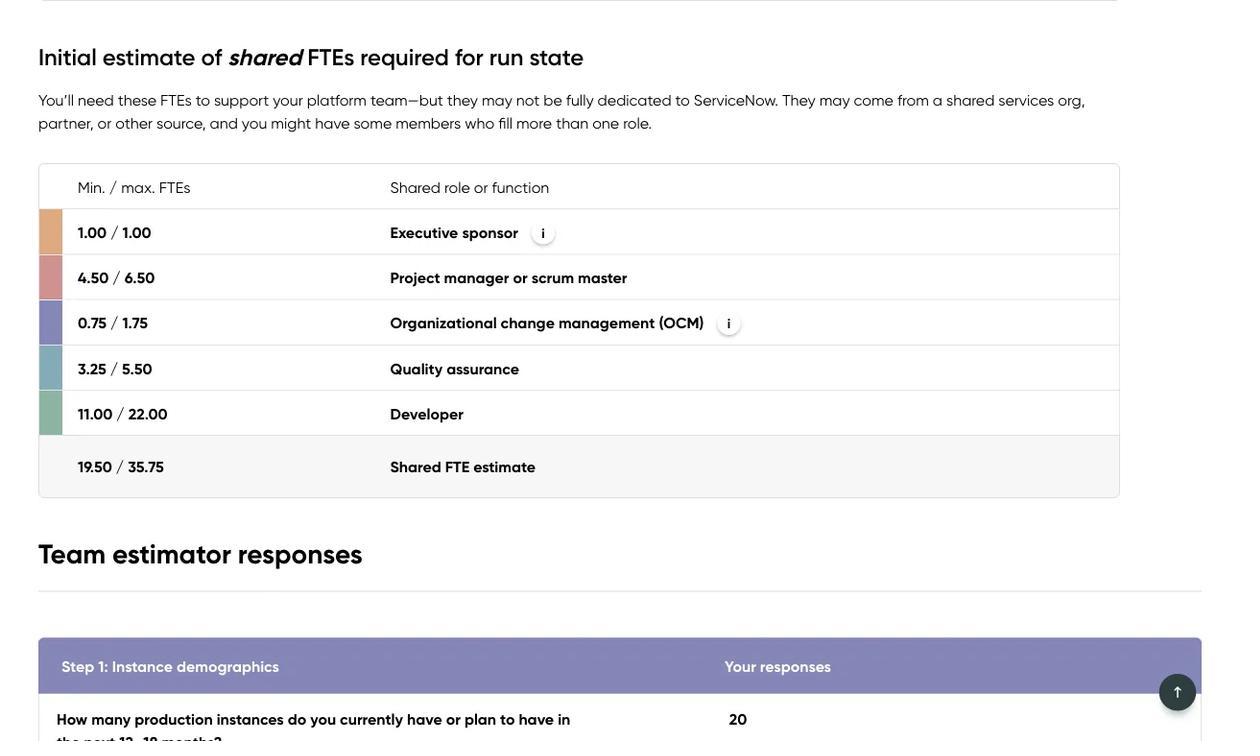 Task type: describe. For each thing, give the bounding box(es) containing it.
you'll
[[38, 90, 74, 109]]

your for your servicenow® platform team establishes, maintains,
[[847, 360, 878, 379]]

servicenow platfor
[[847, 210, 1241, 327]]

get for get support
[[842, 80, 869, 98]]

estimate inside initial estimate of shared ftes required for run state
[[103, 42, 195, 71]]

executive
[[390, 223, 458, 242]]

0.75
[[78, 314, 107, 332]]

platform
[[904, 452, 963, 471]]

your
[[273, 90, 303, 109]]

11.00
[[78, 404, 113, 423]]

sites
[[1083, 80, 1116, 98]]

calculators
[[414, 80, 494, 98]]

you inside how many production instances do you currently have or plan to have in the next 12–18 months?
[[310, 710, 336, 729]]

instances
[[217, 710, 284, 729]]

assurance
[[447, 359, 519, 378]]

servicenow.
[[694, 90, 779, 109]]

your servicenow® platform team establishes, maintains,
[[847, 360, 1241, 425]]

customer
[[169, 36, 247, 57]]

success
[[251, 36, 314, 57]]

of
[[201, 42, 222, 71]]

function
[[492, 178, 549, 196]]

1.75
[[122, 314, 148, 332]]

sponsor
[[462, 223, 519, 242]]

20
[[730, 710, 747, 729]]

platfor
[[1109, 210, 1241, 267]]

your for your responses
[[725, 657, 756, 676]]

shared inside you'll need these ftes to support your platform team—but they may not be fully dedicated to servicenow. they may come from a shared services org, partner, or other source, and you might have some members who fill more than one role.
[[947, 90, 995, 109]]

11.00 / 22.00
[[78, 404, 168, 423]]

from
[[898, 90, 929, 109]]

get started
[[38, 80, 122, 98]]

/ for 0.75
[[110, 314, 118, 332]]

use
[[847, 452, 873, 471]]

center
[[319, 36, 374, 57]]

(ocm)
[[659, 314, 704, 332]]

tools and calculators
[[342, 80, 494, 98]]

out
[[1128, 452, 1151, 471]]

other
[[115, 113, 153, 132]]

your responses
[[725, 657, 832, 676]]

how many production instances do you currently have or plan to have in the next 12–18 months?
[[57, 710, 571, 741]]

2 1.00 from the left
[[122, 223, 151, 242]]

ftes for max.
[[159, 178, 191, 196]]

get support link
[[842, 70, 929, 109]]

4.50
[[78, 268, 109, 287]]

events and webinars
[[542, 80, 689, 98]]

team—but
[[371, 90, 443, 109]]

us
[[143, 687, 160, 706]]

connect with us
[[38, 687, 160, 706]]

/ for 19.50
[[116, 457, 124, 476]]

dedicated
[[598, 90, 672, 109]]

get started link
[[38, 70, 122, 109]]

management
[[559, 314, 655, 332]]

organizational change management (ocm)
[[390, 314, 704, 332]]

the inside use the platform team estimator to find out how many p
[[877, 452, 900, 471]]

to inside use the platform team estimator to find out how many p
[[1079, 452, 1094, 471]]

the inside how many production instances do you currently have or plan to have in the next 12–18 months?
[[57, 733, 80, 741]]

/ for 11.00
[[117, 404, 125, 423]]

6.50
[[125, 268, 155, 287]]

all servicenow sites
[[977, 80, 1116, 98]]

shared for shared fte estimate
[[390, 457, 441, 476]]

platform inside you'll need these ftes to support your platform team—but they may not be fully dedicated to servicenow. they may come from a shared services org, partner, or other source, and you might have some members who fill more than one role.
[[307, 90, 367, 109]]

fte
[[445, 457, 470, 476]]

scrum
[[532, 268, 574, 287]]

events and webinars link
[[542, 70, 689, 109]]

1:
[[98, 657, 108, 676]]

in
[[558, 710, 571, 729]]

come
[[854, 90, 894, 109]]

practices
[[230, 80, 295, 98]]

manager
[[444, 268, 509, 287]]

to inside how many production instances do you currently have or plan to have in the next 12–18 months?
[[500, 710, 515, 729]]

min.
[[78, 178, 105, 196]]

these
[[118, 90, 157, 109]]

customer success center link
[[38, 35, 379, 57]]

leading practices
[[169, 80, 295, 98]]

step 1: instance demographics
[[61, 657, 279, 676]]

use the platform team estimator to find out how many p
[[847, 452, 1241, 494]]

many inside how many production instances do you currently have or plan to have in the next 12–18 months?
[[91, 710, 131, 729]]

/ for min.
[[109, 178, 117, 196]]

fully
[[566, 90, 594, 109]]

you inside you'll need these ftes to support your platform team—but they may not be fully dedicated to servicenow. they may come from a shared services org, partner, or other source, and you might have some members who fill more than one role.
[[242, 113, 267, 132]]

started
[[69, 80, 122, 98]]

all servicenow sites link
[[977, 70, 1116, 109]]

/ for 4.50
[[113, 268, 121, 287]]

all
[[977, 80, 993, 98]]

19.50
[[78, 457, 112, 476]]

team estimator responses
[[38, 537, 363, 571]]

min. / max. ftes
[[78, 178, 191, 196]]

shared fte estimate
[[390, 457, 536, 476]]

or inside how many production instances do you currently have or plan to have in the next 12–18 months?
[[446, 710, 461, 729]]

twitter image
[[127, 732, 149, 741]]

next
[[84, 733, 115, 741]]

for
[[455, 42, 484, 71]]

team
[[1044, 360, 1081, 379]]

services
[[737, 80, 794, 98]]

shared for shared role or function
[[390, 178, 441, 196]]

executive sponsor
[[390, 223, 519, 242]]

1 vertical spatial responses
[[760, 657, 832, 676]]

step
[[61, 657, 94, 676]]

services
[[999, 90, 1055, 109]]

who
[[465, 113, 495, 132]]

platform inside your servicenow® platform team establishes, maintains,
[[980, 360, 1040, 379]]

0.75 / 1.75
[[78, 314, 148, 332]]

organizational
[[390, 314, 497, 332]]

linkedin image
[[47, 732, 68, 741]]

1 vertical spatial team
[[38, 537, 106, 571]]



Task type: locate. For each thing, give the bounding box(es) containing it.
1 vertical spatial estimate
[[474, 457, 536, 476]]

have left the in
[[519, 710, 554, 729]]

2 shared from the top
[[390, 457, 441, 476]]

3.25
[[78, 359, 106, 378]]

ftes up source,
[[160, 90, 192, 109]]

tools
[[342, 80, 378, 98]]

1 vertical spatial you
[[310, 710, 336, 729]]

shared right a
[[947, 90, 995, 109]]

and up "one"
[[591, 80, 619, 98]]

you right do
[[310, 710, 336, 729]]

2 may from the left
[[820, 90, 850, 109]]

and inside tools and calculators link
[[382, 80, 410, 98]]

the down how
[[57, 733, 80, 741]]

or right role
[[474, 178, 488, 196]]

than
[[556, 113, 589, 132]]

0 vertical spatial estimate
[[103, 42, 195, 71]]

0 horizontal spatial responses
[[238, 537, 363, 571]]

months?
[[162, 733, 222, 741]]

members
[[396, 113, 461, 132]]

0 horizontal spatial platform
[[307, 90, 367, 109]]

1 horizontal spatial team
[[967, 452, 1006, 471]]

and inside events and webinars link
[[591, 80, 619, 98]]

fill
[[498, 113, 513, 132]]

they
[[447, 90, 478, 109]]

0 vertical spatial team
[[967, 452, 1006, 471]]

more
[[517, 113, 552, 132]]

many inside use the platform team estimator to find out how many p
[[1189, 452, 1228, 471]]

0 vertical spatial i
[[542, 225, 545, 241]]

change
[[501, 314, 555, 332]]

0 vertical spatial the
[[877, 452, 900, 471]]

your inside your servicenow® platform team establishes, maintains,
[[847, 360, 878, 379]]

0 horizontal spatial and
[[210, 113, 238, 132]]

the
[[877, 452, 900, 471], [57, 733, 80, 741]]

you down "support"
[[242, 113, 267, 132]]

role
[[445, 178, 470, 196]]

leading
[[169, 80, 226, 98]]

1 vertical spatial the
[[57, 733, 80, 741]]

ftes inside initial estimate of shared ftes required for run state
[[307, 42, 355, 71]]

1 vertical spatial many
[[91, 710, 131, 729]]

1.00 down min.
[[78, 223, 107, 242]]

0 horizontal spatial get
[[38, 80, 65, 98]]

and inside you'll need these ftes to support your platform team—but they may not be fully dedicated to servicenow. they may come from a shared services org, partner, or other source, and you might have some members who fill more than one role.
[[210, 113, 238, 132]]

shared
[[390, 178, 441, 196], [390, 457, 441, 476]]

2 get from the left
[[842, 80, 869, 98]]

your
[[847, 360, 878, 379], [725, 657, 756, 676]]

or left plan
[[446, 710, 461, 729]]

0 horizontal spatial many
[[91, 710, 131, 729]]

ftes up the tools
[[307, 42, 355, 71]]

platform
[[307, 90, 367, 109], [980, 360, 1040, 379]]

servicenow®
[[881, 360, 976, 379]]

/ right min.
[[109, 178, 117, 196]]

get for get started
[[38, 80, 65, 98]]

shared left role
[[390, 178, 441, 196]]

estimate
[[103, 42, 195, 71], [474, 457, 536, 476]]

maintains,
[[1170, 360, 1241, 379]]

shared role or function
[[390, 178, 549, 196]]

estimator
[[1009, 452, 1075, 471]]

partner,
[[38, 113, 94, 132]]

1 horizontal spatial many
[[1189, 452, 1228, 471]]

and for events
[[591, 80, 619, 98]]

1 vertical spatial servicenow
[[847, 210, 1098, 267]]

quality assurance
[[390, 359, 519, 378]]

i
[[542, 225, 545, 241], [728, 316, 731, 332]]

a
[[933, 90, 943, 109]]

state
[[529, 42, 584, 71]]

1 horizontal spatial platform
[[980, 360, 1040, 379]]

run
[[489, 42, 524, 71]]

/ up the 4.50 / 6.50
[[111, 223, 119, 242]]

/ left 1.75
[[110, 314, 118, 332]]

master
[[578, 268, 628, 287]]

platform left the team on the right
[[980, 360, 1040, 379]]

1 shared from the top
[[390, 178, 441, 196]]

project manager or scrum master
[[390, 268, 628, 287]]

have inside you'll need these ftes to support your platform team—but they may not be fully dedicated to servicenow. they may come from a shared services org, partner, or other source, and you might have some members who fill more than one role.
[[315, 113, 350, 132]]

source,
[[157, 113, 206, 132]]

you'll need these ftes to support your platform team—but they may not be fully dedicated to servicenow. they may come from a shared services org, partner, or other source, and you might have some members who fill more than one role.
[[38, 90, 1086, 132]]

platform up some
[[307, 90, 367, 109]]

0 vertical spatial shared
[[390, 178, 441, 196]]

22.00
[[128, 404, 168, 423]]

team inside use the platform team estimator to find out how many p
[[967, 452, 1006, 471]]

get inside 'link'
[[842, 80, 869, 98]]

services link
[[737, 70, 794, 109]]

and for tools
[[382, 80, 410, 98]]

how
[[57, 710, 88, 729]]

find
[[1098, 452, 1124, 471]]

and down required
[[382, 80, 410, 98]]

or inside you'll need these ftes to support your platform team—but they may not be fully dedicated to servicenow. they may come from a shared services org, partner, or other source, and you might have some members who fill more than one role.
[[98, 113, 112, 132]]

or left scrum
[[513, 268, 528, 287]]

12–18
[[119, 733, 158, 741]]

0 vertical spatial servicenow
[[997, 80, 1079, 98]]

org,
[[1058, 90, 1086, 109]]

to left find
[[1079, 452, 1094, 471]]

2 vertical spatial ftes
[[159, 178, 191, 196]]

the right use
[[877, 452, 900, 471]]

1 may from the left
[[482, 90, 513, 109]]

1 horizontal spatial estimate
[[474, 457, 536, 476]]

webinars
[[623, 80, 689, 98]]

events
[[542, 80, 587, 98]]

shared
[[228, 42, 302, 71], [947, 90, 995, 109]]

0 horizontal spatial team
[[38, 537, 106, 571]]

4.50 / 6.50
[[78, 268, 155, 287]]

0 vertical spatial many
[[1189, 452, 1228, 471]]

connect
[[38, 687, 103, 706]]

be
[[544, 90, 562, 109]]

0 horizontal spatial 1.00
[[78, 223, 107, 242]]

1.00 down "max."
[[122, 223, 151, 242]]

estimate right fte
[[474, 457, 536, 476]]

0 vertical spatial responses
[[238, 537, 363, 571]]

i for executive sponsor
[[542, 225, 545, 241]]

servicenow inside servicenow platfor
[[847, 210, 1098, 267]]

production
[[135, 710, 213, 729]]

1 horizontal spatial have
[[407, 710, 442, 729]]

they
[[782, 90, 816, 109]]

1 horizontal spatial shared
[[947, 90, 995, 109]]

1 horizontal spatial you
[[310, 710, 336, 729]]

/
[[109, 178, 117, 196], [111, 223, 119, 242], [113, 268, 121, 287], [110, 314, 118, 332], [110, 359, 118, 378], [117, 404, 125, 423], [116, 457, 124, 476]]

customer success center
[[169, 36, 374, 57]]

may up fill on the left top of the page
[[482, 90, 513, 109]]

you
[[242, 113, 267, 132], [310, 710, 336, 729]]

0 horizontal spatial have
[[315, 113, 350, 132]]

have right currently
[[407, 710, 442, 729]]

19.50 / 35.75
[[78, 457, 164, 476]]

0 horizontal spatial shared
[[228, 42, 302, 71]]

tools and calculators link
[[342, 70, 494, 109]]

0 horizontal spatial your
[[725, 657, 756, 676]]

0 vertical spatial your
[[847, 360, 878, 379]]

or down need at top left
[[98, 113, 112, 132]]

1 horizontal spatial get
[[842, 80, 869, 98]]

i up scrum
[[542, 225, 545, 241]]

1 vertical spatial platform
[[980, 360, 1040, 379]]

1 horizontal spatial may
[[820, 90, 850, 109]]

ftes
[[307, 42, 355, 71], [160, 90, 192, 109], [159, 178, 191, 196]]

/ right 3.25
[[110, 359, 118, 378]]

0 horizontal spatial the
[[57, 733, 80, 741]]

ftes right "max."
[[159, 178, 191, 196]]

35.75
[[128, 457, 164, 476]]

1 horizontal spatial 1.00
[[122, 223, 151, 242]]

0 horizontal spatial you
[[242, 113, 267, 132]]

shared up practices at the left top of the page
[[228, 42, 302, 71]]

0 horizontal spatial estimate
[[103, 42, 195, 71]]

1 horizontal spatial i
[[728, 316, 731, 332]]

team down 19.50
[[38, 537, 106, 571]]

many up next
[[91, 710, 131, 729]]

servicenow inside all servicenow sites "link"
[[997, 80, 1079, 98]]

/ for 1.00
[[111, 223, 119, 242]]

get support
[[842, 80, 929, 98]]

have left some
[[315, 113, 350, 132]]

/ left 6.50
[[113, 268, 121, 287]]

do
[[288, 710, 307, 729]]

get down initial
[[38, 80, 65, 98]]

team right platform at the right bottom of page
[[967, 452, 1006, 471]]

0 horizontal spatial may
[[482, 90, 513, 109]]

shared left fte
[[390, 457, 441, 476]]

quality
[[390, 359, 443, 378]]

may right the they
[[820, 90, 850, 109]]

1 horizontal spatial responses
[[760, 657, 832, 676]]

how
[[1155, 452, 1185, 471]]

need
[[78, 90, 114, 109]]

2 horizontal spatial have
[[519, 710, 554, 729]]

support
[[872, 80, 929, 98]]

ftes for these
[[160, 90, 192, 109]]

to up source,
[[196, 90, 210, 109]]

team
[[967, 452, 1006, 471], [38, 537, 106, 571]]

initial
[[38, 42, 97, 71]]

i right (ocm)
[[728, 316, 731, 332]]

your up 20
[[725, 657, 756, 676]]

to right plan
[[500, 710, 515, 729]]

i for organizational change management (ocm)
[[728, 316, 731, 332]]

youtube image
[[207, 732, 229, 741]]

1 vertical spatial shared
[[947, 90, 995, 109]]

/ right 19.50
[[116, 457, 124, 476]]

1 1.00 from the left
[[78, 223, 107, 242]]

1 vertical spatial ftes
[[160, 90, 192, 109]]

3.25 / 5.50
[[78, 359, 152, 378]]

0 vertical spatial platform
[[307, 90, 367, 109]]

many
[[1189, 452, 1228, 471], [91, 710, 131, 729]]

1.00
[[78, 223, 107, 242], [122, 223, 151, 242]]

1 vertical spatial i
[[728, 316, 731, 332]]

1 get from the left
[[38, 80, 65, 98]]

0 vertical spatial you
[[242, 113, 267, 132]]

plan
[[465, 710, 497, 729]]

ftes inside you'll need these ftes to support your platform team—but they may not be fully dedicated to servicenow. they may come from a shared services org, partner, or other source, and you might have some members who fill more than one role.
[[160, 90, 192, 109]]

estimate up these
[[103, 42, 195, 71]]

1 horizontal spatial and
[[382, 80, 410, 98]]

1 horizontal spatial the
[[877, 452, 900, 471]]

estimator
[[112, 537, 231, 571]]

1 horizontal spatial your
[[847, 360, 878, 379]]

servicenow
[[997, 80, 1079, 98], [847, 210, 1098, 267]]

0 horizontal spatial i
[[542, 225, 545, 241]]

many left p
[[1189, 452, 1228, 471]]

1 vertical spatial shared
[[390, 457, 441, 476]]

/ right 11.00 in the left bottom of the page
[[117, 404, 125, 423]]

to right the dedicated
[[676, 90, 690, 109]]

your left servicenow®
[[847, 360, 878, 379]]

/ for 3.25
[[110, 359, 118, 378]]

one
[[593, 113, 619, 132]]

get left support
[[842, 80, 869, 98]]

leading practices link
[[169, 70, 295, 109]]

0 vertical spatial ftes
[[307, 42, 355, 71]]

0 vertical spatial shared
[[228, 42, 302, 71]]

and down "support"
[[210, 113, 238, 132]]

support
[[214, 90, 269, 109]]

2 horizontal spatial and
[[591, 80, 619, 98]]

1 vertical spatial your
[[725, 657, 756, 676]]

5.50
[[122, 359, 152, 378]]

required
[[360, 42, 449, 71]]



Task type: vqa. For each thing, say whether or not it's contained in the screenshot.
'Intelligence'
no



